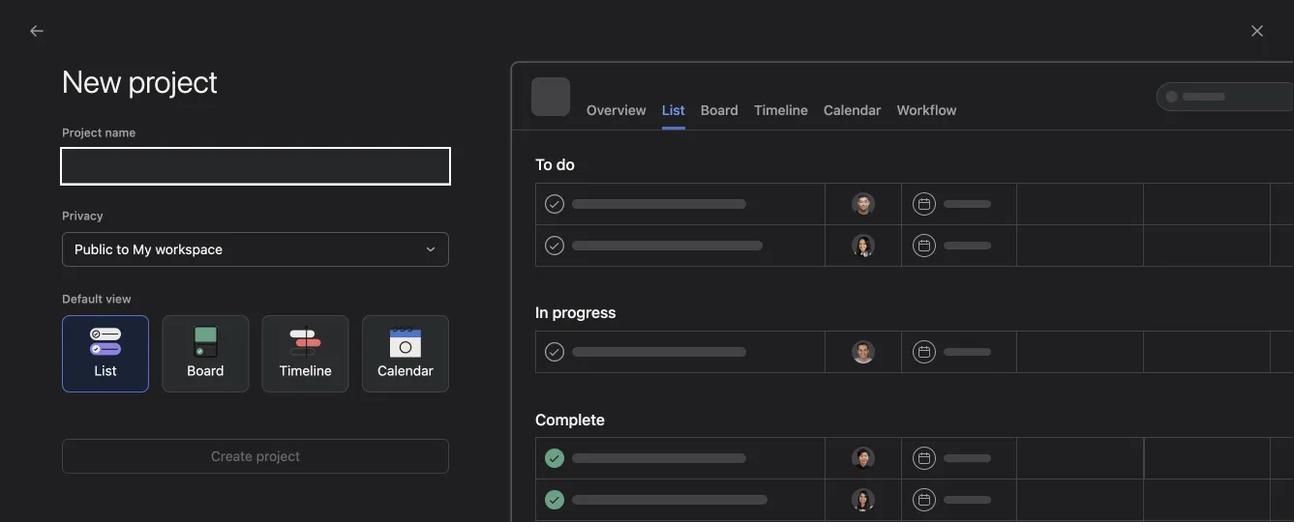 Task type: describe. For each thing, give the bounding box(es) containing it.
functional inside cross-functional project plan link
[[92, 350, 154, 366]]

project inside the collect information from your teammates using forms in projects. any form associated with a project on this team will appear here.
[[1035, 386, 1079, 402]]

using
[[923, 365, 957, 381]]

my inside dropdown button
[[133, 242, 152, 258]]

plan inside cross-functional project plan link
[[206, 350, 232, 366]]

this is a preview of your project image
[[511, 62, 1295, 523]]

collect information from your teammates using forms in projects. any form associated with a project on this team will appear here.
[[923, 343, 1184, 423]]

information
[[971, 343, 1042, 359]]

goals
[[50, 280, 86, 296]]

a
[[1024, 386, 1032, 402]]

to
[[117, 242, 129, 258]]

cross-functional project plan inside projects element
[[50, 350, 232, 366]]

go back image
[[29, 23, 45, 39]]

in
[[1001, 365, 1012, 381]]

goals link
[[12, 273, 221, 304]]

default
[[62, 292, 103, 306]]

inbox
[[50, 128, 84, 144]]

home link
[[12, 59, 221, 90]]

1 vertical spatial functional
[[440, 429, 504, 445]]

portfolio
[[101, 381, 154, 397]]

project inside button
[[256, 449, 300, 465]]

here.
[[971, 407, 1002, 423]]

projects element
[[0, 308, 232, 440]]

my for my first portfolio
[[50, 381, 69, 397]]

0 horizontal spatial timeline
[[279, 363, 332, 379]]

to do
[[536, 155, 575, 174]]

any
[[1074, 365, 1097, 381]]

1 horizontal spatial list
[[662, 102, 685, 118]]

my for my tasks
[[50, 97, 69, 113]]

1 horizontal spatial cross-functional project plan
[[397, 429, 583, 445]]

insights element
[[0, 176, 232, 308]]

public to my workspace
[[75, 242, 223, 258]]

portfolios link
[[12, 242, 221, 273]]

0 vertical spatial bo
[[1180, 76, 1195, 89]]

on
[[1083, 386, 1099, 402]]

tasks
[[73, 97, 106, 113]]

default view
[[62, 292, 131, 306]]

projects.
[[1015, 365, 1070, 381]]

my tasks
[[50, 97, 106, 113]]

close image
[[1250, 23, 1266, 39]]



Task type: locate. For each thing, give the bounding box(es) containing it.
invite
[[1233, 76, 1263, 89]]

cross-functional project plan down new project
[[397, 429, 583, 445]]

projects inside dropdown button
[[23, 317, 76, 333]]

privacy
[[62, 209, 103, 223]]

list right "overview"
[[662, 102, 685, 118]]

create project
[[211, 449, 300, 465]]

board
[[701, 102, 739, 118], [187, 363, 224, 379]]

0 vertical spatial plan
[[206, 350, 232, 366]]

functional up portfolio
[[92, 350, 154, 366]]

0 horizontal spatial plan
[[206, 350, 232, 366]]

my left tasks
[[50, 97, 69, 113]]

1 horizontal spatial plan
[[556, 429, 583, 445]]

1 vertical spatial plan
[[556, 429, 583, 445]]

projects button
[[0, 316, 76, 335]]

project
[[158, 350, 202, 366], [428, 372, 472, 388], [1035, 386, 1079, 402], [507, 429, 553, 445], [256, 449, 300, 465]]

timeline
[[754, 102, 809, 118], [279, 363, 332, 379]]

view
[[106, 292, 131, 306]]

0 vertical spatial list
[[662, 102, 685, 118]]

0 vertical spatial calendar
[[824, 102, 882, 118]]

0 horizontal spatial bo
[[839, 432, 853, 446]]

list up my first portfolio
[[94, 363, 117, 379]]

first
[[73, 381, 97, 397]]

1 horizontal spatial cross-
[[397, 429, 440, 445]]

1 vertical spatial cross-functional project plan
[[397, 429, 583, 445]]

cross-
[[50, 350, 92, 366], [397, 429, 440, 445]]

with
[[994, 386, 1021, 402]]

projects up new
[[327, 306, 398, 329]]

my first portfolio link
[[12, 374, 221, 405]]

in progress
[[536, 304, 616, 322]]

home
[[50, 66, 87, 82]]

project
[[62, 126, 102, 139]]

0 vertical spatial my
[[50, 97, 69, 113]]

collect
[[923, 343, 967, 359]]

cross- down new
[[397, 429, 440, 445]]

reporting link
[[12, 211, 221, 242]]

hide sidebar image
[[25, 15, 41, 31]]

0 horizontal spatial board
[[187, 363, 224, 379]]

invite button
[[1209, 69, 1272, 96]]

overview
[[587, 102, 647, 118]]

0 horizontal spatial projects
[[23, 317, 76, 333]]

my left first
[[50, 381, 69, 397]]

project name
[[62, 126, 136, 139]]

1 vertical spatial bo
[[839, 432, 853, 446]]

projects down goals on the bottom left
[[23, 317, 76, 333]]

complete
[[536, 411, 605, 429]]

0 vertical spatial cross-
[[50, 350, 92, 366]]

public
[[75, 242, 113, 258]]

1 vertical spatial list
[[94, 363, 117, 379]]

1 vertical spatial calendar
[[378, 363, 434, 379]]

workflow
[[897, 102, 957, 118]]

form
[[1101, 365, 1130, 381]]

functional
[[92, 350, 154, 366], [440, 429, 504, 445]]

cross- inside projects element
[[50, 350, 92, 366]]

reporting
[[50, 218, 111, 234]]

1 horizontal spatial timeline
[[754, 102, 809, 118]]

1 vertical spatial board
[[187, 363, 224, 379]]

1 horizontal spatial bo
[[1180, 76, 1195, 89]]

list
[[662, 102, 685, 118], [94, 363, 117, 379]]

my right to
[[133, 242, 152, 258]]

cross-functional project plan
[[50, 350, 232, 366], [397, 429, 583, 445]]

1 horizontal spatial projects
[[327, 306, 398, 329]]

0 horizontal spatial cross-
[[50, 350, 92, 366]]

new
[[397, 372, 424, 388]]

list box
[[419, 8, 884, 39]]

appear
[[923, 407, 967, 423]]

my inside projects element
[[50, 381, 69, 397]]

list image
[[346, 428, 369, 451]]

1 vertical spatial cross-
[[397, 429, 440, 445]]

1 horizontal spatial functional
[[440, 429, 504, 445]]

my
[[50, 97, 69, 113], [133, 242, 152, 258], [50, 381, 69, 397]]

create project button
[[62, 440, 449, 475]]

new project
[[397, 372, 472, 388]]

my first portfolio
[[50, 381, 154, 397]]

workspace
[[155, 242, 223, 258]]

portfolios
[[50, 249, 110, 265]]

1 vertical spatial my
[[133, 242, 152, 258]]

forms
[[961, 365, 997, 381]]

insights
[[23, 185, 74, 201]]

from
[[1046, 343, 1075, 359]]

functional down new project
[[440, 429, 504, 445]]

teammates
[[1110, 343, 1179, 359]]

1 horizontal spatial board
[[701, 102, 739, 118]]

new project
[[62, 63, 218, 100]]

plan
[[206, 350, 232, 366], [556, 429, 583, 445]]

0 vertical spatial board
[[701, 102, 739, 118]]

global element
[[0, 47, 232, 164]]

insights button
[[0, 184, 74, 203]]

bo
[[1180, 76, 1195, 89], [839, 432, 853, 446]]

calendar
[[824, 102, 882, 118], [378, 363, 434, 379]]

1 vertical spatial timeline
[[279, 363, 332, 379]]

0 horizontal spatial calendar
[[378, 363, 434, 379]]

public to my workspace button
[[62, 232, 449, 267]]

0 vertical spatial functional
[[92, 350, 154, 366]]

2 vertical spatial my
[[50, 381, 69, 397]]

0 horizontal spatial cross-functional project plan
[[50, 350, 232, 366]]

this
[[1102, 386, 1125, 402]]

my inside global element
[[50, 97, 69, 113]]

my tasks link
[[12, 90, 221, 121]]

create
[[211, 449, 253, 465]]

cross-functional project plan up portfolio
[[50, 350, 232, 366]]

0 horizontal spatial functional
[[92, 350, 154, 366]]

associated
[[923, 386, 991, 402]]

cross-functional project plan link
[[12, 343, 232, 374]]

team
[[1129, 386, 1160, 402]]

0 horizontal spatial list
[[94, 363, 117, 379]]

0 vertical spatial timeline
[[754, 102, 809, 118]]

will
[[1164, 386, 1184, 402]]

cross- up first
[[50, 350, 92, 366]]

1 horizontal spatial calendar
[[824, 102, 882, 118]]

name
[[105, 126, 136, 139]]

inbox link
[[12, 121, 221, 152]]

Project name text field
[[62, 149, 449, 184]]

your
[[1078, 343, 1106, 359]]

projects
[[327, 306, 398, 329], [23, 317, 76, 333]]

0 vertical spatial cross-functional project plan
[[50, 350, 232, 366]]



Task type: vqa. For each thing, say whether or not it's contained in the screenshot.
rightmost CROSS-FUNCTIONAL PROJECT PLAN
yes



